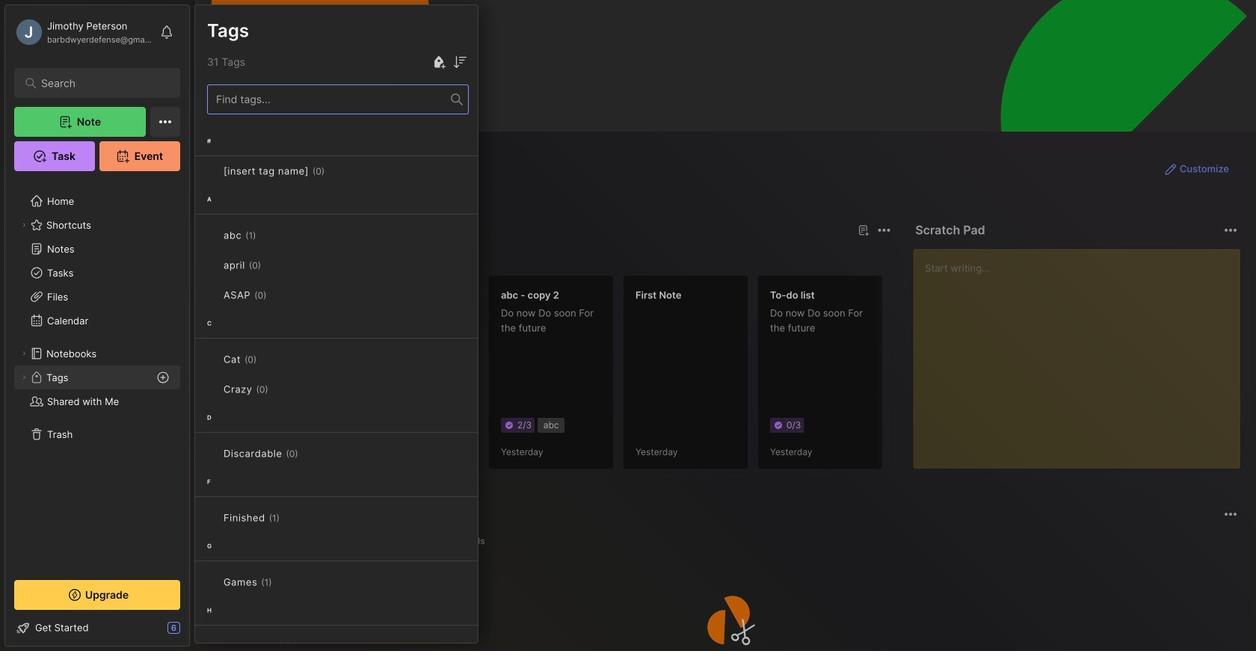 Task type: locate. For each thing, give the bounding box(es) containing it.
None search field
[[41, 74, 160, 92]]

none search field inside main element
[[41, 74, 160, 92]]

row group
[[195, 126, 478, 651], [219, 275, 1256, 479]]

tag actions image
[[261, 259, 285, 271], [272, 577, 296, 589], [291, 641, 315, 651]]

tree inside main element
[[5, 180, 189, 567]]

click to collapse image
[[189, 624, 200, 642]]

tab list
[[222, 532, 1235, 550]]

tree
[[5, 180, 189, 567]]

1 vertical spatial tag actions image
[[272, 577, 296, 589]]

1 vertical spatial tag actions image
[[267, 289, 290, 301]]

tag actions image
[[325, 165, 349, 177], [267, 289, 290, 301], [280, 512, 304, 524]]

2 vertical spatial tag actions image
[[280, 512, 304, 524]]

Help and Learning task checklist field
[[5, 616, 189, 640]]

0 vertical spatial tag actions image
[[261, 259, 285, 271]]

Tag actions field
[[325, 164, 349, 179], [261, 258, 285, 273], [267, 288, 290, 303], [280, 511, 304, 526], [272, 575, 296, 590], [291, 639, 315, 651]]

tab
[[222, 248, 266, 266], [222, 532, 279, 550], [450, 532, 492, 550]]

main element
[[0, 0, 194, 651]]

Start writing… text field
[[925, 249, 1240, 457]]



Task type: vqa. For each thing, say whether or not it's contained in the screenshot.
Sans
no



Task type: describe. For each thing, give the bounding box(es) containing it.
0 vertical spatial tag actions image
[[325, 165, 349, 177]]

Sort field
[[451, 53, 469, 71]]

expand notebooks image
[[19, 349, 28, 358]]

Search text field
[[41, 76, 160, 90]]

create new tag image
[[430, 53, 448, 71]]

2 vertical spatial tag actions image
[[291, 641, 315, 651]]

Account field
[[14, 17, 153, 47]]

sort options image
[[451, 53, 469, 71]]

Find tags… text field
[[208, 89, 451, 110]]

expand tags image
[[19, 373, 28, 382]]



